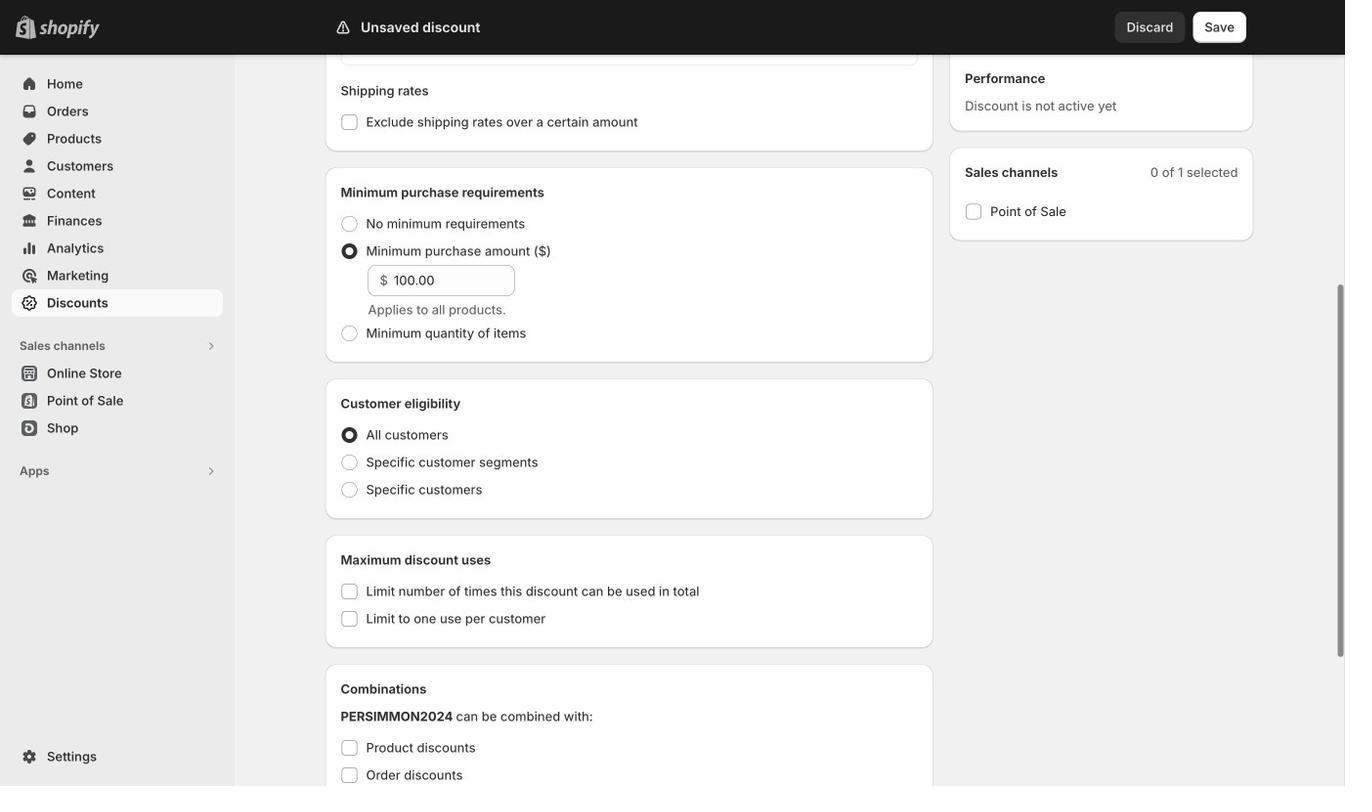 Task type: locate. For each thing, give the bounding box(es) containing it.
0.00 text field
[[394, 265, 515, 296]]



Task type: vqa. For each thing, say whether or not it's contained in the screenshot.
text box
no



Task type: describe. For each thing, give the bounding box(es) containing it.
shopify image
[[39, 19, 100, 39]]



